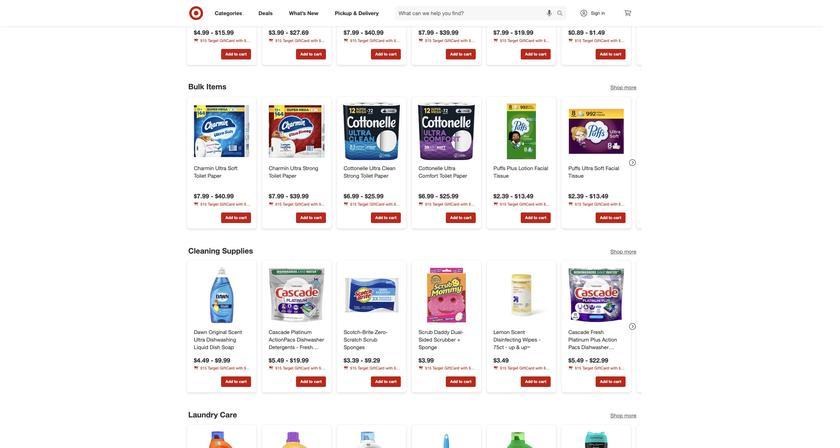 Task type: vqa. For each thing, say whether or not it's contained in the screenshot.


Task type: describe. For each thing, give the bounding box(es) containing it.
scotch-brite zero- scratch scrub sponges link
[[344, 329, 400, 352]]

sided
[[419, 337, 433, 343]]

pickup
[[335, 10, 352, 16]]

$15 target giftcard with $50 home care purchase for the left charmin ultra strong toilet paper link
[[269, 202, 326, 213]]

care for cascade platinum actionpacs dishwasher detergents - fresh scent link
[[280, 372, 288, 377]]

what's new
[[289, 10, 319, 16]]

pacs
[[569, 344, 580, 351]]

cottonelle ultra clean strong toilet paper link
[[344, 165, 400, 180]]

1 horizontal spatial charmin ultra strong toilet paper link
[[419, 1, 475, 16]]

a- inside bounty select-a-size paper towels
[[304, 1, 310, 8]]

make-a-size paper towels - up & up™ link
[[194, 1, 250, 16]]

$15 for scrub daddy dual- sided scrubber + sponge link at the bottom of the page
[[425, 366, 432, 371]]

care for the left charmin ultra strong toilet paper link
[[280, 208, 288, 213]]

purchase for soft & strong toilet paper - up & up™ link
[[514, 44, 530, 49]]

puffs plus lotion facial tissue
[[494, 165, 549, 179]]

$25.99 for toilet
[[365, 193, 384, 200]]

action
[[603, 337, 618, 343]]

platinum inside cascade platinum actionpacs dishwasher detergents - fresh scent
[[291, 329, 312, 336]]

deals
[[259, 10, 273, 16]]

bulk items
[[188, 82, 226, 91]]

cascade for $5.49 - $19.99
[[269, 329, 290, 336]]

with for puffs ultra soft facial tissue link
[[611, 202, 618, 207]]

pickup & delivery
[[335, 10, 379, 16]]

soft inside soft & strong toilet paper - up & up™
[[494, 1, 504, 8]]

target for puffs ultra soft facial tissue link
[[583, 202, 594, 207]]

size inside bounty select-a-size paper towels
[[310, 1, 319, 8]]

bounty
[[269, 1, 286, 8]]

cascade fresh platinum plus action pacs dishwasher detergents
[[569, 329, 618, 359]]

1 vertical spatial charmin ultra soft toilet paper link
[[194, 165, 250, 180]]

bounty select-a-size paper towels
[[269, 1, 319, 15]]

0 horizontal spatial charmin ultra strong toilet paper link
[[269, 165, 325, 180]]

with for cascade platinum actionpacs dishwasher detergents - fresh scent link
[[311, 366, 318, 371]]

$7.99 for right charmin ultra soft toilet paper link
[[344, 28, 359, 36]]

$22.99
[[590, 357, 609, 364]]

daddy
[[434, 329, 450, 336]]

cascade platinum actionpacs dishwasher detergents - fresh scent
[[269, 329, 324, 359]]

with for scrub daddy dual- sided scrubber + sponge link at the bottom of the page
[[461, 366, 468, 371]]

scent inside cascade platinum actionpacs dishwasher detergents - fresh scent
[[269, 352, 283, 359]]

shop for care
[[611, 413, 623, 419]]

$15 for the scotch-brite zero- scratch scrub sponges link
[[350, 366, 357, 371]]

strong for the right charmin ultra strong toilet paper link
[[453, 1, 468, 8]]

size for $4.99
[[214, 1, 224, 8]]

purchase for the right charmin ultra strong toilet paper link
[[439, 44, 455, 49]]

fresh inside cascade fresh platinum plus action pacs dishwasher detergents
[[591, 329, 604, 336]]

shop more for care
[[611, 413, 637, 419]]

what's
[[289, 10, 306, 16]]

giftcard for cascade fresh platinum plus action pacs dishwasher detergents link
[[595, 366, 610, 371]]

$15 target giftcard with $50 home care purchase button for the make-a-size paper towels - up & up™ link
[[194, 38, 251, 49]]

$15 target giftcard with $50 home care purchase for cascade platinum actionpacs dishwasher detergents - fresh scent link
[[269, 366, 326, 377]]

cleaning
[[188, 246, 220, 255]]

dishwasher inside cascade platinum actionpacs dishwasher detergents - fresh scent
[[297, 337, 324, 343]]

towels for $4.99
[[194, 9, 210, 15]]

zero-
[[375, 329, 388, 336]]

puffs plus lotion facial tissue link
[[494, 165, 550, 180]]

detergents inside cascade platinum actionpacs dishwasher detergents - fresh scent
[[269, 344, 295, 351]]

paper inside make-a-size paper towels - smartly™
[[601, 1, 615, 8]]

home for puffs plus lotion facial tissue link
[[494, 208, 504, 213]]

$50 for puffs ultra soft facial tissue link
[[619, 202, 626, 207]]

lotion
[[519, 165, 533, 172]]

75ct
[[494, 344, 504, 351]]

toilet for the bottommost charmin ultra soft toilet paper link
[[194, 173, 206, 179]]

$15 target giftcard with $50 home care purchase button for the lemon scent disinfecting wipes - 75ct - up & up™ link
[[494, 366, 551, 377]]

cleaning supplies
[[188, 246, 253, 255]]

$15 target giftcard with $50 home care purchase for soft & strong toilet paper - up & up™ link
[[494, 38, 551, 49]]

$15 target giftcard with $50 home care purchase for puffs plus lotion facial tissue link
[[494, 202, 551, 213]]

soft & strong toilet paper - up & up™ link
[[494, 1, 550, 16]]

care
[[220, 410, 237, 420]]

up inside lemon scent disinfecting wipes - 75ct - up & up™
[[509, 344, 515, 351]]

$4.49 - $9.99
[[194, 357, 230, 364]]

purchase for make-a-size paper towels - smartly™ link
[[589, 44, 605, 49]]

disinfecting
[[494, 337, 522, 343]]

$3.99 - $27.69
[[269, 28, 309, 36]]

charmin for right charmin ultra soft toilet paper link
[[344, 1, 364, 8]]

comfort
[[419, 173, 438, 179]]

up™ for $7.99 - $19.99
[[525, 9, 534, 15]]

in
[[602, 10, 606, 16]]

$15 target giftcard with $50 home care purchase for puffs ultra soft facial tissue link
[[569, 202, 626, 213]]

pickup & delivery link
[[330, 6, 387, 20]]

purchase for puffs plus lotion facial tissue link
[[514, 208, 530, 213]]

search button
[[554, 6, 570, 22]]

actionpacs
[[269, 337, 295, 343]]

puffs ultra soft facial tissue
[[569, 165, 620, 179]]

dawn original scent ultra dishwashing liquid dish soap
[[194, 329, 242, 351]]

dishwasher inside cascade fresh platinum plus action pacs dishwasher detergents
[[582, 344, 609, 351]]

$13.49 for lotion
[[515, 193, 534, 200]]

- inside make-a-size paper towels - smartly™
[[586, 9, 588, 15]]

ultra inside 'dawn original scent ultra dishwashing liquid dish soap'
[[194, 337, 205, 343]]

home for the left charmin ultra strong toilet paper link
[[269, 208, 279, 213]]

make-a-size paper towels - up & up™
[[194, 1, 240, 15]]

target for cascade platinum actionpacs dishwasher detergents - fresh scent link
[[283, 366, 294, 371]]

home for the make-a-size paper towels - up & up™ link
[[194, 44, 204, 49]]

lemon scent disinfecting wipes - 75ct - up & up™ link
[[494, 329, 550, 352]]

$7.99 for soft & strong toilet paper - up & up™ link
[[494, 28, 509, 36]]

clean
[[382, 165, 396, 172]]

giftcard for scrub daddy dual- sided scrubber + sponge link at the bottom of the page
[[445, 366, 460, 371]]

0 vertical spatial charmin ultra strong toilet paper
[[419, 1, 468, 15]]

giftcard for make-a-size paper towels - smartly™ link
[[595, 38, 610, 43]]

more for laundry care
[[625, 413, 637, 419]]

facial for puffs ultra soft facial tissue
[[606, 165, 620, 172]]

home for the lemon scent disinfecting wipes - 75ct - up & up™ link
[[494, 372, 504, 377]]

cottonelle ultra clean strong toilet paper
[[344, 165, 396, 179]]

scrub daddy dual- sided scrubber + sponge
[[419, 329, 464, 351]]

make- for $4.99 - $15.99
[[194, 1, 209, 8]]

make-a-size paper towels - smartly™ link
[[569, 1, 625, 16]]

cascade fresh platinum plus action pacs dishwasher detergents link
[[569, 329, 625, 359]]

up for $15.99
[[215, 9, 221, 15]]

sign
[[592, 10, 601, 16]]

home for the right charmin ultra strong toilet paper link
[[419, 44, 429, 49]]

$15 target giftcard with $50 home care purchase button for scrub daddy dual- sided scrubber + sponge link at the bottom of the page
[[419, 366, 476, 377]]

paper for the bottommost charmin ultra soft toilet paper link
[[208, 173, 222, 179]]

1 horizontal spatial $40.99
[[365, 28, 384, 36]]

purchase for puffs ultra soft facial tissue link
[[589, 208, 605, 213]]

scrub daddy dual- sided scrubber + sponge link
[[419, 329, 475, 352]]

shop more button for laundry care
[[611, 412, 637, 420]]

bulk
[[188, 82, 204, 91]]

a- for $4.99
[[209, 1, 214, 8]]

ultra inside the puffs ultra soft facial tissue
[[582, 165, 593, 172]]

care for cascade fresh platinum plus action pacs dishwasher detergents link
[[580, 372, 588, 377]]

$15 target giftcard with $50 home care purchase for the scotch-brite zero- scratch scrub sponges link
[[344, 366, 401, 377]]

strong inside cottonelle ultra clean strong toilet paper
[[344, 173, 359, 179]]

size for $0.89
[[589, 1, 599, 8]]

paper inside cottonelle ultra clean strong toilet paper
[[375, 173, 389, 179]]

shop more button for cleaning supplies
[[611, 248, 637, 256]]

$50 for cascade platinum actionpacs dishwasher detergents - fresh scent link
[[319, 366, 326, 371]]

select-
[[287, 1, 304, 8]]

liquid
[[194, 344, 208, 351]]

$4.99 - $15.99
[[194, 28, 234, 36]]

dawn
[[194, 329, 207, 336]]

0 horizontal spatial $40.99
[[215, 193, 234, 200]]

toilet for the left charmin ultra strong toilet paper link
[[269, 173, 281, 179]]

purchase for scrub daddy dual- sided scrubber + sponge link at the bottom of the page
[[439, 372, 455, 377]]

$0.89
[[569, 28, 584, 36]]

items
[[206, 82, 226, 91]]

categories
[[215, 10, 242, 16]]

giftcard for cascade platinum actionpacs dishwasher detergents - fresh scent link
[[295, 366, 310, 371]]

dual-
[[451, 329, 464, 336]]

delivery
[[359, 10, 379, 16]]

$50 for soft & strong toilet paper - up & up™ link
[[544, 38, 551, 43]]

sponges
[[344, 344, 365, 351]]

purchase for the make-a-size paper towels - up & up™ link
[[214, 44, 230, 49]]

puffs ultra soft facial tissue link
[[569, 165, 625, 180]]

target for soft & strong toilet paper - up & up™ link
[[508, 38, 519, 43]]

$6.99 for cottonelle ultra comfort toilet paper
[[419, 193, 434, 200]]

supplies
[[222, 246, 253, 255]]

laundry
[[188, 410, 218, 420]]

$1.49
[[590, 28, 605, 36]]

care for the scotch-brite zero- scratch scrub sponges link
[[355, 372, 363, 377]]

shop for supplies
[[611, 249, 623, 255]]

detergents inside cascade fresh platinum plus action pacs dishwasher detergents
[[569, 352, 595, 359]]

what's new link
[[284, 6, 327, 20]]

make- for $0.89 - $1.49
[[569, 1, 584, 8]]

$3.39 - $9.29
[[344, 357, 380, 364]]

deals link
[[253, 6, 281, 20]]

& inside make-a-size paper towels - up & up™
[[222, 9, 226, 15]]

new
[[308, 10, 319, 16]]

cottonelle ultra comfort toilet paper
[[419, 165, 468, 179]]

$3.49
[[494, 357, 509, 364]]

scotch-
[[344, 329, 363, 336]]

$0.89 - $1.49
[[569, 28, 605, 36]]

soft & strong toilet paper - up & up™
[[494, 1, 539, 15]]

$15 for the make-a-size paper towels - up & up™ link
[[200, 38, 207, 43]]

$15 for cascade platinum actionpacs dishwasher detergents - fresh scent link
[[275, 366, 282, 371]]

paper inside make-a-size paper towels - up & up™
[[226, 1, 240, 8]]

$3.99 for $3.99
[[419, 357, 434, 364]]

$4.99
[[194, 28, 209, 36]]

purchase for the left charmin ultra strong toilet paper link
[[289, 208, 305, 213]]



Task type: locate. For each thing, give the bounding box(es) containing it.
0 horizontal spatial $39.99
[[290, 193, 309, 200]]

$50 for make-a-size paper towels - smartly™ link
[[619, 38, 626, 43]]

What can we help you find? suggestions appear below search field
[[395, 6, 559, 20]]

$15 target giftcard with $50 home care purchase button for make-a-size paper towels - smartly™ link
[[569, 38, 626, 49]]

2 horizontal spatial towels
[[569, 9, 585, 15]]

platinum up pacs
[[569, 337, 589, 343]]

2 size from the left
[[310, 1, 319, 8]]

$2.39 - $13.49
[[494, 193, 534, 200], [569, 193, 609, 200]]

0 vertical spatial charmin ultra strong toilet paper link
[[419, 1, 475, 16]]

1 vertical spatial fresh
[[300, 344, 313, 351]]

$6.99 - $25.99 down comfort
[[419, 193, 459, 200]]

make- up $4.99 on the top left of page
[[194, 1, 209, 8]]

up™ up $7.99 - $19.99 at the right
[[525, 9, 534, 15]]

cottonelle inside cottonelle ultra comfort toilet paper
[[419, 165, 443, 172]]

a- inside make-a-size paper towels - up & up™
[[209, 1, 214, 8]]

brite
[[363, 329, 374, 336]]

charmin for the left charmin ultra strong toilet paper link
[[269, 165, 289, 172]]

size up categories
[[214, 1, 224, 8]]

platinum
[[291, 329, 312, 336], [569, 337, 589, 343]]

+
[[458, 337, 461, 343]]

size inside make-a-size paper towels - up & up™
[[214, 1, 224, 8]]

0 horizontal spatial charmin ultra soft toilet paper link
[[194, 165, 250, 180]]

size inside make-a-size paper towels - smartly™
[[589, 1, 599, 8]]

with
[[236, 38, 243, 43], [461, 38, 468, 43], [536, 38, 543, 43], [611, 38, 618, 43], [311, 202, 318, 207], [536, 202, 543, 207], [611, 202, 618, 207], [311, 366, 318, 371], [386, 366, 393, 371], [461, 366, 468, 371], [536, 366, 543, 371], [611, 366, 618, 371]]

giftcard for the scotch-brite zero- scratch scrub sponges link
[[370, 366, 385, 371]]

$5.49 down the actionpacs
[[269, 357, 284, 364]]

1 facial from the left
[[535, 165, 549, 172]]

detergents
[[269, 344, 295, 351], [569, 352, 595, 359]]

1 horizontal spatial cascade
[[569, 329, 590, 336]]

$6.99 - $25.99
[[344, 193, 384, 200], [419, 193, 459, 200]]

cart
[[239, 51, 247, 56], [314, 51, 322, 56], [389, 51, 397, 56], [464, 51, 472, 56], [539, 51, 547, 56], [614, 51, 622, 56], [239, 216, 247, 221], [314, 216, 322, 221], [389, 216, 397, 221], [464, 216, 472, 221], [539, 216, 547, 221], [614, 216, 622, 221], [239, 380, 247, 385], [314, 380, 322, 385], [389, 380, 397, 385], [464, 380, 472, 385], [539, 380, 547, 385], [614, 380, 622, 385]]

dishwasher up $22.99
[[582, 344, 609, 351]]

3 shop more from the top
[[611, 413, 637, 419]]

1 shop more button from the top
[[611, 84, 637, 92]]

paper for cottonelle ultra comfort toilet paper link
[[454, 173, 468, 179]]

sign in link
[[575, 6, 616, 20]]

0 horizontal spatial puffs
[[494, 165, 506, 172]]

care for puffs ultra soft facial tissue link
[[580, 208, 588, 213]]

0 horizontal spatial cascade
[[269, 329, 290, 336]]

0 vertical spatial plus
[[507, 165, 517, 172]]

tissue inside the puffs ultra soft facial tissue
[[569, 173, 584, 179]]

laundry care
[[188, 410, 237, 420]]

3 shop from the top
[[611, 413, 623, 419]]

$2.39 - $13.49 down the puffs ultra soft facial tissue
[[569, 193, 609, 200]]

cascade inside cascade fresh platinum plus action pacs dishwasher detergents
[[569, 329, 590, 336]]

1 horizontal spatial facial
[[606, 165, 620, 172]]

$13.49
[[515, 193, 534, 200], [590, 193, 609, 200]]

shop more for supplies
[[611, 249, 637, 255]]

lemon scent disinfecting wipes - 75ct - up & up™
[[494, 329, 541, 351]]

$9.99
[[215, 357, 230, 364]]

dish
[[210, 344, 220, 351]]

up down disinfecting
[[509, 344, 515, 351]]

with for soft & strong toilet paper - up & up™ link
[[536, 38, 543, 43]]

0 horizontal spatial charmin ultra strong toilet paper
[[269, 165, 319, 179]]

$50 for cascade fresh platinum plus action pacs dishwasher detergents link
[[619, 366, 626, 371]]

2 vertical spatial shop
[[611, 413, 623, 419]]

0 vertical spatial more
[[625, 84, 637, 91]]

$19.99
[[515, 28, 534, 36], [290, 357, 309, 364]]

1 horizontal spatial plus
[[591, 337, 601, 343]]

scrub inside scrub daddy dual- sided scrubber + sponge
[[419, 329, 433, 336]]

plus left action
[[591, 337, 601, 343]]

$40.99
[[365, 28, 384, 36], [215, 193, 234, 200]]

ultra
[[365, 1, 376, 8], [440, 1, 451, 8], [215, 165, 226, 172], [290, 165, 301, 172], [370, 165, 381, 172], [445, 165, 456, 172], [582, 165, 593, 172], [194, 337, 205, 343]]

shop
[[611, 84, 623, 91], [611, 249, 623, 255], [611, 413, 623, 419]]

1 vertical spatial $39.99
[[290, 193, 309, 200]]

toilet
[[527, 1, 539, 8], [344, 9, 356, 15], [419, 9, 431, 15], [194, 173, 206, 179], [269, 173, 281, 179], [361, 173, 373, 179], [440, 173, 452, 179]]

2 vertical spatial more
[[625, 413, 637, 419]]

0 vertical spatial fresh
[[591, 329, 604, 336]]

1 horizontal spatial $19.99
[[515, 28, 534, 36]]

$15 for the right charmin ultra strong toilet paper link
[[425, 38, 432, 43]]

0 horizontal spatial plus
[[507, 165, 517, 172]]

cascade platinum actionpacs dishwasher detergents - fresh scent image
[[268, 267, 326, 325], [268, 267, 326, 325]]

categories link
[[209, 6, 251, 20]]

paper for right charmin ultra soft toilet paper link
[[358, 9, 372, 15]]

charmin ultra strong toilet paper link
[[419, 1, 475, 16], [269, 165, 325, 180]]

dawn original scent ultra dishwashing liquid dish soap link
[[194, 329, 250, 352]]

home for make-a-size paper towels - smartly™ link
[[569, 44, 579, 49]]

0 horizontal spatial fresh
[[300, 344, 313, 351]]

cottonelle inside cottonelle ultra clean strong toilet paper
[[344, 165, 368, 172]]

charmin ultra strong toilet paper image
[[268, 102, 326, 161], [268, 102, 326, 161]]

a- inside make-a-size paper towels - smartly™
[[584, 1, 589, 8]]

$15 target giftcard with $50 home care purchase button
[[194, 38, 251, 49], [419, 38, 476, 49], [494, 38, 551, 49], [569, 38, 626, 49], [269, 202, 326, 213], [494, 202, 551, 213], [569, 202, 626, 213], [269, 366, 326, 377], [344, 366, 401, 377], [419, 366, 476, 377], [494, 366, 551, 377], [569, 366, 626, 377]]

1 cascade from the left
[[269, 329, 290, 336]]

1 $25.99 from the left
[[365, 193, 384, 200]]

$6.99 for cottonelle ultra clean strong toilet paper
[[344, 193, 359, 200]]

$2.39 - $13.49 for ultra
[[569, 193, 609, 200]]

sign in
[[592, 10, 606, 16]]

2 shop more from the top
[[611, 249, 637, 255]]

2 shop more button from the top
[[611, 248, 637, 256]]

2 shop from the top
[[611, 249, 623, 255]]

cottonelle ultra clean strong toilet paper image
[[343, 102, 401, 161], [343, 102, 401, 161]]

sponge
[[419, 344, 437, 351]]

2 $6.99 - $25.99 from the left
[[419, 193, 459, 200]]

& inside lemon scent disinfecting wipes - 75ct - up & up™
[[517, 344, 520, 351]]

up up $7.99 - $19.99 at the right
[[513, 9, 519, 15]]

1 vertical spatial shop more
[[611, 249, 637, 255]]

1 horizontal spatial platinum
[[569, 337, 589, 343]]

giftcard
[[220, 38, 235, 43], [445, 38, 460, 43], [520, 38, 535, 43], [595, 38, 610, 43], [295, 202, 310, 207], [520, 202, 535, 207], [595, 202, 610, 207], [295, 366, 310, 371], [370, 366, 385, 371], [445, 366, 460, 371], [520, 366, 535, 371], [595, 366, 610, 371]]

1 $5.49 from the left
[[269, 357, 284, 364]]

cascade
[[269, 329, 290, 336], [569, 329, 590, 336]]

1 horizontal spatial fresh
[[591, 329, 604, 336]]

0 vertical spatial $19.99
[[515, 28, 534, 36]]

3 more from the top
[[625, 413, 637, 419]]

1 $2.39 from the left
[[494, 193, 509, 200]]

$7.99 - $19.99
[[494, 28, 534, 36]]

scent up disinfecting
[[512, 329, 525, 336]]

size up sign
[[589, 1, 599, 8]]

0 horizontal spatial $2.39 - $13.49
[[494, 193, 534, 200]]

0 vertical spatial shop
[[611, 84, 623, 91]]

tide high efficiency liquid laundry detergent - original image
[[193, 431, 251, 449], [193, 431, 251, 449]]

1 tissue from the left
[[494, 173, 509, 179]]

1 horizontal spatial tissue
[[569, 173, 584, 179]]

with for the scotch-brite zero- scratch scrub sponges link
[[386, 366, 393, 371]]

downy unstopables in-wash fresh scented booster beads image
[[568, 431, 626, 449], [568, 431, 626, 449]]

$15 for the left charmin ultra strong toilet paper link
[[275, 202, 282, 207]]

cascade up the actionpacs
[[269, 329, 290, 336]]

up up $4.99 - $15.99
[[215, 9, 221, 15]]

detergents down pacs
[[569, 352, 595, 359]]

soap
[[222, 344, 234, 351]]

$15 target giftcard with $50 home care purchase for the lemon scent disinfecting wipes - 75ct - up & up™ link
[[494, 366, 551, 377]]

up inside make-a-size paper towels - up & up™
[[215, 9, 221, 15]]

$50 for puffs plus lotion facial tissue link
[[544, 202, 551, 207]]

1 vertical spatial charmin ultra strong toilet paper
[[269, 165, 319, 179]]

towels up $4.99 on the top left of page
[[194, 9, 210, 15]]

1 horizontal spatial $7.99 - $40.99
[[344, 28, 384, 36]]

$19.99 for $7.99 - $19.99
[[515, 28, 534, 36]]

make-
[[194, 1, 209, 8], [569, 1, 584, 8]]

$5.49 for $5.49 - $22.99
[[569, 357, 584, 364]]

2 $2.39 - $13.49 from the left
[[569, 193, 609, 200]]

1 a- from the left
[[209, 1, 214, 8]]

target for scrub daddy dual- sided scrubber + sponge link at the bottom of the page
[[433, 366, 444, 371]]

1 $6.99 - $25.99 from the left
[[344, 193, 384, 200]]

cascade up pacs
[[569, 329, 590, 336]]

1 horizontal spatial charmin ultra soft toilet paper
[[344, 1, 388, 15]]

tide high efficiency liquid laundry detergent - free & gentle image
[[343, 431, 401, 449], [343, 431, 401, 449]]

scent
[[228, 329, 242, 336], [512, 329, 525, 336], [269, 352, 283, 359]]

care for scrub daddy dual- sided scrubber + sponge link at the bottom of the page
[[430, 372, 438, 377]]

1 vertical spatial $3.99
[[419, 357, 434, 364]]

0 vertical spatial platinum
[[291, 329, 312, 336]]

2 tissue from the left
[[569, 173, 584, 179]]

giftcard for the make-a-size paper towels - up & up™ link
[[220, 38, 235, 43]]

cottonelle ultra comfort toilet paper link
[[419, 165, 475, 180]]

$7.99 - $39.99 for the right charmin ultra strong toilet paper link
[[419, 28, 459, 36]]

scent inside 'dawn original scent ultra dishwashing liquid dish soap'
[[228, 329, 242, 336]]

0 horizontal spatial charmin ultra soft toilet paper
[[194, 165, 238, 179]]

1 horizontal spatial detergents
[[569, 352, 595, 359]]

1 horizontal spatial dishwasher
[[582, 344, 609, 351]]

$15 target giftcard with $50 home care purchase for the make-a-size paper towels - up & up™ link
[[194, 38, 251, 49]]

$6.99 down cottonelle ultra clean strong toilet paper
[[344, 193, 359, 200]]

$50 for the scotch-brite zero- scratch scrub sponges link
[[394, 366, 401, 371]]

1 vertical spatial scrub
[[363, 337, 378, 343]]

travel size lint roller 30 sheets - up & up™ image
[[418, 431, 476, 449], [418, 431, 476, 449]]

1 vertical spatial more
[[625, 249, 637, 255]]

2 facial from the left
[[606, 165, 620, 172]]

$19.99 down the actionpacs
[[290, 357, 309, 364]]

0 horizontal spatial scent
[[228, 329, 242, 336]]

up™ up $15.99 on the top of page
[[227, 9, 236, 15]]

ultra inside cottonelle ultra comfort toilet paper
[[445, 165, 456, 172]]

wipes
[[523, 337, 538, 343]]

lemon
[[494, 329, 510, 336]]

0 horizontal spatial tissue
[[494, 173, 509, 179]]

$6.99 - $25.99 for strong
[[344, 193, 384, 200]]

2 cascade from the left
[[569, 329, 590, 336]]

0 horizontal spatial dishwasher
[[297, 337, 324, 343]]

with for the lemon scent disinfecting wipes - 75ct - up & up™ link
[[536, 366, 543, 371]]

1 horizontal spatial charmin ultra soft toilet paper link
[[344, 1, 400, 16]]

2 vertical spatial shop more
[[611, 413, 637, 419]]

$6.99 - $25.99 down cottonelle ultra clean strong toilet paper
[[344, 193, 384, 200]]

$2.39 for puffs ultra soft facial tissue
[[569, 193, 584, 200]]

soft inside the puffs ultra soft facial tissue
[[595, 165, 605, 172]]

tissue inside puffs plus lotion facial tissue
[[494, 173, 509, 179]]

with for cascade fresh platinum plus action pacs dishwasher detergents link
[[611, 366, 618, 371]]

1 more from the top
[[625, 84, 637, 91]]

1 horizontal spatial $2.39
[[569, 193, 584, 200]]

charmin ultra soft toilet paper for right charmin ultra soft toilet paper link
[[344, 1, 388, 15]]

detergents down the actionpacs
[[269, 344, 295, 351]]

$15 target giftcard with $50 home care purchase button for the right charmin ultra strong toilet paper link
[[419, 38, 476, 49]]

0 vertical spatial scrub
[[419, 329, 433, 336]]

$39.99
[[440, 28, 459, 36], [290, 193, 309, 200]]

1 towels from the left
[[194, 9, 210, 15]]

more
[[625, 84, 637, 91], [625, 249, 637, 255], [625, 413, 637, 419]]

scrub daddy dual-sided scrubber + sponge image
[[418, 267, 476, 325], [418, 267, 476, 325]]

1 horizontal spatial $13.49
[[590, 193, 609, 200]]

0 horizontal spatial platinum
[[291, 329, 312, 336]]

1 horizontal spatial $39.99
[[440, 28, 459, 36]]

fresh up action
[[591, 329, 604, 336]]

facial inside the puffs ultra soft facial tissue
[[606, 165, 620, 172]]

$50 for the lemon scent disinfecting wipes - 75ct - up & up™ link
[[544, 366, 551, 371]]

0 horizontal spatial $13.49
[[515, 193, 534, 200]]

2 cottonelle from the left
[[419, 165, 443, 172]]

paper for the left charmin ultra strong toilet paper link
[[283, 173, 297, 179]]

0 horizontal spatial cottonelle
[[344, 165, 368, 172]]

$7.99 - $39.99
[[419, 28, 459, 36], [269, 193, 309, 200]]

up™ inside lemon scent disinfecting wipes - 75ct - up & up™
[[521, 344, 530, 351]]

bounty select-a-size paper towels link
[[269, 1, 325, 16]]

1 vertical spatial shop more button
[[611, 248, 637, 256]]

charmin ultra soft toilet paper image
[[193, 102, 251, 161], [193, 102, 251, 161]]

cascade inside cascade platinum actionpacs dishwasher detergents - fresh scent
[[269, 329, 290, 336]]

cottonelle for strong
[[344, 165, 368, 172]]

2 more from the top
[[625, 249, 637, 255]]

2 vertical spatial shop more button
[[611, 412, 637, 420]]

2 horizontal spatial size
[[589, 1, 599, 8]]

0 horizontal spatial size
[[214, 1, 224, 8]]

up™ for $4.99 - $15.99
[[227, 9, 236, 15]]

2 $6.99 from the left
[[419, 193, 434, 200]]

1 shop more from the top
[[611, 84, 637, 91]]

$5.49 - $19.99
[[269, 357, 309, 364]]

1 puffs from the left
[[494, 165, 506, 172]]

fresh inside cascade platinum actionpacs dishwasher detergents - fresh scent
[[300, 344, 313, 351]]

$2.39 down puffs plus lotion facial tissue in the top right of the page
[[494, 193, 509, 200]]

0 horizontal spatial scrub
[[363, 337, 378, 343]]

0 vertical spatial charmin ultra soft toilet paper
[[344, 1, 388, 15]]

toilet for soft & strong toilet paper - up & up™ link
[[527, 1, 539, 8]]

paper inside bounty select-a-size paper towels
[[269, 9, 283, 15]]

target
[[208, 38, 219, 43], [433, 38, 444, 43], [508, 38, 519, 43], [583, 38, 594, 43], [283, 202, 294, 207], [508, 202, 519, 207], [583, 202, 594, 207], [283, 366, 294, 371], [358, 366, 369, 371], [433, 366, 444, 371], [508, 366, 519, 371], [583, 366, 594, 371]]

$15 for puffs plus lotion facial tissue link
[[500, 202, 507, 207]]

dishwasher right the actionpacs
[[297, 337, 324, 343]]

$19.99 down soft & strong toilet paper - up & up™ link
[[515, 28, 534, 36]]

add to cart button
[[221, 49, 251, 59], [296, 49, 326, 59], [371, 49, 401, 59], [446, 49, 476, 59], [521, 49, 551, 59], [596, 49, 626, 59], [221, 213, 251, 224], [296, 213, 326, 224], [371, 213, 401, 224], [446, 213, 476, 224], [521, 213, 551, 224], [596, 213, 626, 224], [221, 377, 251, 388], [296, 377, 326, 388], [371, 377, 401, 388], [446, 377, 476, 388], [521, 377, 551, 388], [596, 377, 626, 388]]

$15 target giftcard with $50 home care purchase button for cascade platinum actionpacs dishwasher detergents - fresh scent link
[[269, 366, 326, 377]]

$39.99 for the left charmin ultra strong toilet paper link
[[290, 193, 309, 200]]

$3.99 for $3.99 - $27.69
[[269, 28, 284, 36]]

arm hammer plus oxiclean odor blasters liquid laundry detergent image
[[268, 431, 326, 449], [268, 431, 326, 449]]

target for the lemon scent disinfecting wipes - 75ct - up & up™ link
[[508, 366, 519, 371]]

3 a- from the left
[[584, 1, 589, 8]]

- inside make-a-size paper towels - up & up™
[[211, 9, 213, 15]]

$15 target giftcard with $50 home care purchase button for puffs ultra soft facial tissue link
[[569, 202, 626, 213]]

$5.49
[[269, 357, 284, 364], [569, 357, 584, 364]]

1 horizontal spatial puffs
[[569, 165, 581, 172]]

up™ down the wipes
[[521, 344, 530, 351]]

$7.99 for the right charmin ultra strong toilet paper link
[[419, 28, 434, 36]]

charmin ultra strong toilet paper
[[419, 1, 468, 15], [269, 165, 319, 179]]

shop more button for bulk items
[[611, 84, 637, 92]]

scent inside lemon scent disinfecting wipes - 75ct - up & up™
[[512, 329, 525, 336]]

2 horizontal spatial a-
[[584, 1, 589, 8]]

size up new in the left top of the page
[[310, 1, 319, 8]]

1 $13.49 from the left
[[515, 193, 534, 200]]

0 vertical spatial $39.99
[[440, 28, 459, 36]]

make- up search
[[569, 1, 584, 8]]

1 $6.99 from the left
[[344, 193, 359, 200]]

$3.39
[[344, 357, 359, 364]]

paper inside cottonelle ultra comfort toilet paper
[[454, 173, 468, 179]]

platinum up the actionpacs
[[291, 329, 312, 336]]

1 horizontal spatial $3.99
[[419, 357, 434, 364]]

1 horizontal spatial size
[[310, 1, 319, 8]]

1 vertical spatial $19.99
[[290, 357, 309, 364]]

1 horizontal spatial scent
[[269, 352, 283, 359]]

scrub down brite
[[363, 337, 378, 343]]

cascade fresh platinum plus action pacs dishwasher detergents image
[[568, 267, 626, 325], [568, 267, 626, 325]]

scent down the actionpacs
[[269, 352, 283, 359]]

- inside cascade platinum actionpacs dishwasher detergents - fresh scent
[[296, 344, 298, 351]]

1 horizontal spatial $25.99
[[440, 193, 459, 200]]

0 horizontal spatial $7.99 - $40.99
[[194, 193, 234, 200]]

1 horizontal spatial scrub
[[419, 329, 433, 336]]

care for the lemon scent disinfecting wipes - 75ct - up & up™ link
[[505, 372, 513, 377]]

1 horizontal spatial $6.99
[[419, 193, 434, 200]]

towels left sign
[[569, 9, 585, 15]]

cascade platinum actionpacs dishwasher detergents - fresh scent link
[[269, 329, 325, 359]]

2 $2.39 from the left
[[569, 193, 584, 200]]

home for the scotch-brite zero- scratch scrub sponges link
[[344, 372, 354, 377]]

0 vertical spatial $40.99
[[365, 28, 384, 36]]

toilet inside cottonelle ultra clean strong toilet paper
[[361, 173, 373, 179]]

scent up dishwashing
[[228, 329, 242, 336]]

$13.49 down puffs plus lotion facial tissue link
[[515, 193, 534, 200]]

1 vertical spatial plus
[[591, 337, 601, 343]]

$25.99 down "cottonelle ultra clean strong toilet paper" link
[[365, 193, 384, 200]]

2 $5.49 from the left
[[569, 357, 584, 364]]

care for puffs plus lotion facial tissue link
[[505, 208, 513, 213]]

plus inside puffs plus lotion facial tissue
[[507, 165, 517, 172]]

scrub inside scotch-brite zero- scratch scrub sponges
[[363, 337, 378, 343]]

$13.49 down puffs ultra soft facial tissue link
[[590, 193, 609, 200]]

purchase for cascade fresh platinum plus action pacs dishwasher detergents link
[[589, 372, 605, 377]]

puffs inside the puffs ultra soft facial tissue
[[569, 165, 581, 172]]

soft
[[378, 1, 388, 8], [494, 1, 504, 8], [228, 165, 238, 172], [595, 165, 605, 172]]

3 size from the left
[[589, 1, 599, 8]]

$15 target giftcard with $50 home care purchase button for puffs plus lotion facial tissue link
[[494, 202, 551, 213]]

$25.99 down cottonelle ultra comfort toilet paper link
[[440, 193, 459, 200]]

1 vertical spatial dishwasher
[[582, 344, 609, 351]]

dishwashing
[[206, 337, 236, 343]]

0 vertical spatial shop more button
[[611, 84, 637, 92]]

0 horizontal spatial $2.39
[[494, 193, 509, 200]]

0 horizontal spatial detergents
[[269, 344, 295, 351]]

scrub up sided
[[419, 329, 433, 336]]

1 horizontal spatial a-
[[304, 1, 310, 8]]

0 horizontal spatial $6.99
[[344, 193, 359, 200]]

make-a-size paper towels - smartly™
[[569, 1, 615, 15]]

up for $19.99
[[513, 9, 519, 15]]

smartly™
[[590, 9, 611, 15]]

2 towels from the left
[[284, 9, 300, 15]]

0 horizontal spatial a-
[[209, 1, 214, 8]]

$15 for cascade fresh platinum plus action pacs dishwasher detergents link
[[575, 366, 582, 371]]

search
[[554, 10, 570, 17]]

towels for $0.89
[[569, 9, 585, 15]]

1 cottonelle from the left
[[344, 165, 368, 172]]

$15.99
[[215, 28, 234, 36]]

dawn original scent ultra dishwashing liquid dish soap image
[[193, 267, 251, 325], [193, 267, 251, 325]]

charmin ultra soft toilet paper link
[[344, 1, 400, 16], [194, 165, 250, 180]]

- inside soft & strong toilet paper - up & up™
[[509, 9, 511, 15]]

1 horizontal spatial cottonelle
[[419, 165, 443, 172]]

1 size from the left
[[214, 1, 224, 8]]

paper inside soft & strong toilet paper - up & up™
[[494, 9, 508, 15]]

2 puffs from the left
[[569, 165, 581, 172]]

with for the make-a-size paper towels - up & up™ link
[[236, 38, 243, 43]]

0 vertical spatial $7.99 - $40.99
[[344, 28, 384, 36]]

lemon scent disinfecting wipes - 75ct - up & up™ image
[[493, 267, 551, 325], [493, 267, 551, 325]]

towels inside make-a-size paper towels - smartly™
[[569, 9, 585, 15]]

scotch-brite zero- scratch scrub sponges
[[344, 329, 388, 351]]

1 vertical spatial $7.99 - $39.99
[[269, 193, 309, 200]]

$3.99 down sponge
[[419, 357, 434, 364]]

1 $2.39 - $13.49 from the left
[[494, 193, 534, 200]]

strong inside soft & strong toilet paper - up & up™
[[510, 1, 526, 8]]

make- inside make-a-size paper towels - up & up™
[[194, 1, 209, 8]]

towels down select-
[[284, 9, 300, 15]]

platinum inside cascade fresh platinum plus action pacs dishwasher detergents
[[569, 337, 589, 343]]

1 vertical spatial charmin ultra soft toilet paper
[[194, 165, 238, 179]]

-
[[211, 9, 213, 15], [509, 9, 511, 15], [586, 9, 588, 15], [211, 28, 213, 36], [286, 28, 288, 36], [361, 28, 363, 36], [436, 28, 438, 36], [511, 28, 513, 36], [586, 28, 588, 36], [211, 193, 213, 200], [286, 193, 288, 200], [361, 193, 363, 200], [436, 193, 438, 200], [511, 193, 513, 200], [586, 193, 588, 200], [539, 337, 541, 343], [296, 344, 298, 351], [506, 344, 508, 351], [211, 357, 213, 364], [286, 357, 288, 364], [361, 357, 363, 364], [586, 357, 588, 364]]

1 horizontal spatial make-
[[569, 1, 584, 8]]

tissue for ultra
[[569, 173, 584, 179]]

0 horizontal spatial $3.99
[[269, 28, 284, 36]]

fresh up $5.49 - $19.99
[[300, 344, 313, 351]]

make- inside make-a-size paper towels - smartly™
[[569, 1, 584, 8]]

$15 target giftcard with $50 home care purchase for scrub daddy dual- sided scrubber + sponge link at the bottom of the page
[[419, 366, 476, 377]]

$7.99 for the bottommost charmin ultra soft toilet paper link
[[194, 193, 209, 200]]

1 vertical spatial platinum
[[569, 337, 589, 343]]

scrubber
[[434, 337, 456, 343]]

1 vertical spatial shop
[[611, 249, 623, 255]]

toilet inside soft & strong toilet paper - up & up™
[[527, 1, 539, 8]]

toilet for the right charmin ultra strong toilet paper link
[[419, 9, 431, 15]]

a- for $0.89
[[584, 1, 589, 8]]

$3.99 down deals link
[[269, 28, 284, 36]]

0 horizontal spatial facial
[[535, 165, 549, 172]]

$2.39 down the puffs ultra soft facial tissue
[[569, 193, 584, 200]]

0 horizontal spatial $5.49
[[269, 357, 284, 364]]

2 horizontal spatial scent
[[512, 329, 525, 336]]

$15 target giftcard with $50 home care purchase for make-a-size paper towels - smartly™ link
[[569, 38, 626, 49]]

original
[[209, 329, 227, 336]]

$15 target giftcard with $50 home care purchase button for soft & strong toilet paper - up & up™ link
[[494, 38, 551, 49]]

1 make- from the left
[[194, 1, 209, 8]]

2 make- from the left
[[569, 1, 584, 8]]

plus left 'lotion'
[[507, 165, 517, 172]]

1 vertical spatial charmin ultra strong toilet paper link
[[269, 165, 325, 180]]

puffs inside puffs plus lotion facial tissue
[[494, 165, 506, 172]]

puffs plus lotion facial tissue image
[[493, 102, 551, 161], [493, 102, 551, 161]]

$4.49
[[194, 357, 209, 364]]

giftcard for puffs plus lotion facial tissue link
[[520, 202, 535, 207]]

tissue for plus
[[494, 173, 509, 179]]

$15 target giftcard with $50 home care purchase for the right charmin ultra strong toilet paper link
[[419, 38, 476, 49]]

add
[[226, 51, 233, 56], [301, 51, 308, 56], [376, 51, 383, 56], [451, 51, 458, 56], [526, 51, 533, 56], [601, 51, 608, 56], [226, 216, 233, 221], [301, 216, 308, 221], [376, 216, 383, 221], [451, 216, 458, 221], [526, 216, 533, 221], [601, 216, 608, 221], [226, 380, 233, 385], [301, 380, 308, 385], [376, 380, 383, 385], [451, 380, 458, 385], [526, 380, 533, 385], [601, 380, 608, 385]]

charmin for the bottommost charmin ultra soft toilet paper link
[[194, 165, 214, 172]]

paper for the right charmin ultra strong toilet paper link
[[433, 9, 447, 15]]

$15 for soft & strong toilet paper - up & up™ link
[[500, 38, 507, 43]]

towels inside make-a-size paper towels - up & up™
[[194, 9, 210, 15]]

$5.49 down pacs
[[569, 357, 584, 364]]

0 vertical spatial $7.99 - $39.99
[[419, 28, 459, 36]]

scotch-brite zero-scratch scrub sponges image
[[343, 267, 401, 325], [343, 267, 401, 325]]

1 vertical spatial $7.99 - $40.99
[[194, 193, 234, 200]]

$9.29
[[365, 357, 380, 364]]

1 shop from the top
[[611, 84, 623, 91]]

up™ inside make-a-size paper towels - up & up™
[[227, 9, 236, 15]]

1 horizontal spatial $2.39 - $13.49
[[569, 193, 609, 200]]

1 horizontal spatial charmin ultra strong toilet paper
[[419, 1, 468, 15]]

$7.99 - $40.99
[[344, 28, 384, 36], [194, 193, 234, 200]]

home for soft & strong toilet paper - up & up™ link
[[494, 44, 504, 49]]

0 vertical spatial detergents
[[269, 344, 295, 351]]

$6.99 down comfort
[[419, 193, 434, 200]]

add to cart
[[226, 51, 247, 56], [301, 51, 322, 56], [376, 51, 397, 56], [451, 51, 472, 56], [526, 51, 547, 56], [601, 51, 622, 56], [226, 216, 247, 221], [301, 216, 322, 221], [376, 216, 397, 221], [451, 216, 472, 221], [526, 216, 547, 221], [601, 216, 622, 221], [226, 380, 247, 385], [301, 380, 322, 385], [376, 380, 397, 385], [451, 380, 472, 385], [526, 380, 547, 385], [601, 380, 622, 385]]

toilet inside cottonelle ultra comfort toilet paper
[[440, 173, 452, 179]]

plus
[[507, 165, 517, 172], [591, 337, 601, 343]]

up™ inside soft & strong toilet paper - up & up™
[[525, 9, 534, 15]]

3 shop more button from the top
[[611, 412, 637, 420]]

$19.99 for $5.49 - $19.99
[[290, 357, 309, 364]]

charmin
[[344, 1, 364, 8], [419, 1, 439, 8], [194, 165, 214, 172], [269, 165, 289, 172]]

3 towels from the left
[[569, 9, 585, 15]]

$15 for the lemon scent disinfecting wipes - 75ct - up & up™ link
[[500, 366, 507, 371]]

paper
[[226, 1, 240, 8], [601, 1, 615, 8], [269, 9, 283, 15], [358, 9, 372, 15], [433, 9, 447, 15], [494, 9, 508, 15], [208, 173, 222, 179], [283, 173, 297, 179], [375, 173, 389, 179], [454, 173, 468, 179]]

dishwasher
[[297, 337, 324, 343], [582, 344, 609, 351]]

purchase for cascade platinum actionpacs dishwasher detergents - fresh scent link
[[289, 372, 305, 377]]

home
[[194, 44, 204, 49], [419, 44, 429, 49], [494, 44, 504, 49], [569, 44, 579, 49], [269, 208, 279, 213], [494, 208, 504, 213], [569, 208, 579, 213], [269, 372, 279, 377], [344, 372, 354, 377], [419, 372, 429, 377], [494, 372, 504, 377], [569, 372, 579, 377]]

up inside soft & strong toilet paper - up & up™
[[513, 9, 519, 15]]

0 horizontal spatial $19.99
[[290, 357, 309, 364]]

$13.49 for soft
[[590, 193, 609, 200]]

target for puffs plus lotion facial tissue link
[[508, 202, 519, 207]]

0 vertical spatial shop more
[[611, 84, 637, 91]]

more for cleaning supplies
[[625, 249, 637, 255]]

facial inside puffs plus lotion facial tissue
[[535, 165, 549, 172]]

0 horizontal spatial make-
[[194, 1, 209, 8]]

shop for items
[[611, 84, 623, 91]]

ultra inside cottonelle ultra clean strong toilet paper
[[370, 165, 381, 172]]

$7.99 for the left charmin ultra strong toilet paper link
[[269, 193, 284, 200]]

puffs for puffs plus lotion facial tissue
[[494, 165, 506, 172]]

$15 target giftcard with $50 home care purchase button for the left charmin ultra strong toilet paper link
[[269, 202, 326, 213]]

plus inside cascade fresh platinum plus action pacs dishwasher detergents
[[591, 337, 601, 343]]

$25.99
[[365, 193, 384, 200], [440, 193, 459, 200]]

towels inside bounty select-a-size paper towels
[[284, 9, 300, 15]]

2 $13.49 from the left
[[590, 193, 609, 200]]

gain + aroma boost original scent he compatible liquid laundry detergent image
[[493, 431, 551, 449], [493, 431, 551, 449]]

strong
[[453, 1, 468, 8], [510, 1, 526, 8], [303, 165, 319, 172], [344, 173, 359, 179]]

0 vertical spatial $3.99
[[269, 28, 284, 36]]

0 horizontal spatial towels
[[194, 9, 210, 15]]

$2.39 - $13.49 down puffs plus lotion facial tissue in the top right of the page
[[494, 193, 534, 200]]

0 vertical spatial charmin ultra soft toilet paper link
[[344, 1, 400, 16]]

cottonelle ultra comfort toilet paper image
[[418, 102, 476, 161], [418, 102, 476, 161]]

2 $25.99 from the left
[[440, 193, 459, 200]]

charmin for the right charmin ultra strong toilet paper link
[[419, 1, 439, 8]]

puffs ultra soft facial tissue image
[[568, 102, 626, 161], [568, 102, 626, 161]]

2 a- from the left
[[304, 1, 310, 8]]



